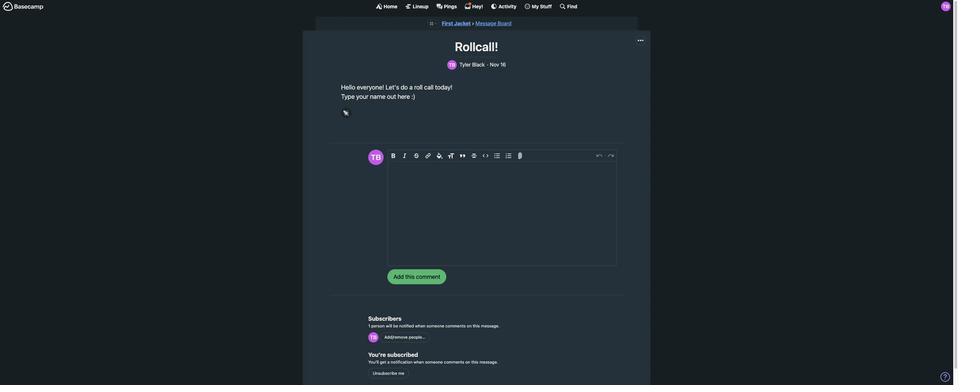Task type: vqa. For each thing, say whether or not it's contained in the screenshot.
› Message Board
yes



Task type: locate. For each thing, give the bounding box(es) containing it.
roll
[[415, 83, 423, 91]]

nov 16
[[490, 62, 506, 67]]

someone inside subscribers 1 person will be notified when someone comments on this message.
[[427, 323, 445, 329]]

nov 16 element
[[490, 62, 506, 68]]

None submit
[[388, 270, 447, 285]]

here
[[398, 93, 410, 100]]

0 vertical spatial this
[[473, 323, 480, 329]]

when
[[415, 323, 426, 329], [414, 360, 424, 365]]

get
[[380, 360, 387, 365]]

pings
[[444, 3, 457, 9]]

on inside you're subscribed you'll get a notification when someone comments on this message.
[[466, 360, 471, 365]]

1 horizontal spatial a
[[410, 83, 413, 91]]

tyler black image
[[942, 2, 952, 11], [448, 60, 457, 70]]

unsubscribe me button
[[369, 368, 409, 379]]

first
[[442, 20, 453, 26]]

message. inside subscribers 1 person will be notified when someone comments on this message.
[[481, 323, 500, 329]]

0 vertical spatial when
[[415, 323, 426, 329]]

›
[[472, 20, 475, 26]]

when inside you're subscribed you'll get a notification when someone comments on this message.
[[414, 360, 424, 365]]

you'll
[[369, 360, 379, 365]]

add/remove
[[385, 335, 408, 340]]

this
[[473, 323, 480, 329], [472, 360, 479, 365]]

0 vertical spatial tyler black image
[[942, 2, 952, 11]]

your
[[357, 93, 369, 100]]

1 vertical spatial tyler black image
[[369, 332, 379, 343]]

nov
[[490, 62, 500, 67]]

switch accounts image
[[3, 2, 44, 12]]

everyone!
[[357, 83, 384, 91]]

comments inside you're subscribed you'll get a notification when someone comments on this message.
[[444, 360, 465, 365]]

› message board
[[472, 20, 512, 26]]

be
[[394, 323, 398, 329]]

1 vertical spatial comments
[[444, 360, 465, 365]]

jacket
[[455, 20, 471, 26]]

comments for you're
[[444, 360, 465, 365]]

a inside hello everyone! let's do a roll call today! type your name out here :)
[[410, 83, 413, 91]]

when inside subscribers 1 person will be notified when someone comments on this message.
[[415, 323, 426, 329]]

message. inside you're subscribed you'll get a notification when someone comments on this message.
[[480, 360, 499, 365]]

1 vertical spatial a
[[388, 360, 390, 365]]

a
[[410, 83, 413, 91], [388, 360, 390, 365]]

0 vertical spatial a
[[410, 83, 413, 91]]

a inside you're subscribed you'll get a notification when someone comments on this message.
[[388, 360, 390, 365]]

this inside you're subscribed you'll get a notification when someone comments on this message.
[[472, 360, 479, 365]]

0 vertical spatial comments
[[446, 323, 466, 329]]

on inside subscribers 1 person will be notified when someone comments on this message.
[[467, 323, 472, 329]]

hey! button
[[465, 2, 484, 10]]

2 tyler black image from the top
[[369, 332, 379, 343]]

my stuff
[[532, 3, 552, 9]]

0 vertical spatial message.
[[481, 323, 500, 329]]

0 vertical spatial someone
[[427, 323, 445, 329]]

0 vertical spatial on
[[467, 323, 472, 329]]

someone
[[427, 323, 445, 329], [425, 360, 443, 365]]

on
[[467, 323, 472, 329], [466, 360, 471, 365]]

unsubscribe
[[373, 371, 398, 376]]

0 vertical spatial tyler black image
[[369, 150, 384, 165]]

when right the notification
[[414, 360, 424, 365]]

when up the people…
[[415, 323, 426, 329]]

message. for subscribers
[[481, 323, 500, 329]]

1 vertical spatial on
[[466, 360, 471, 365]]

subscribers
[[369, 315, 402, 322]]

me
[[399, 371, 405, 376]]

someone down the people…
[[425, 360, 443, 365]]

a right do
[[410, 83, 413, 91]]

1 vertical spatial someone
[[425, 360, 443, 365]]

tyler black image
[[369, 150, 384, 165], [369, 332, 379, 343]]

someone right notified
[[427, 323, 445, 329]]

this inside subscribers 1 person will be notified when someone comments on this message.
[[473, 323, 480, 329]]

a right 'get'
[[388, 360, 390, 365]]

activity
[[499, 3, 517, 9]]

1 vertical spatial this
[[472, 360, 479, 365]]

1 horizontal spatial tyler black image
[[942, 2, 952, 11]]

stuff
[[541, 3, 552, 9]]

subscribed
[[388, 352, 418, 359]]

comments
[[446, 323, 466, 329], [444, 360, 465, 365]]

you're subscribed you'll get a notification when someone comments on this message.
[[369, 352, 499, 365]]

my
[[532, 3, 539, 9]]

0 horizontal spatial a
[[388, 360, 390, 365]]

a for do
[[410, 83, 413, 91]]

1 vertical spatial tyler black image
[[448, 60, 457, 70]]

16
[[501, 62, 506, 67]]

people…
[[409, 335, 426, 340]]

message.
[[481, 323, 500, 329], [480, 360, 499, 365]]

when for subscribers
[[415, 323, 426, 329]]

notification
[[391, 360, 413, 365]]

someone for subscribers
[[427, 323, 445, 329]]

you're
[[369, 352, 386, 359]]

1 vertical spatial when
[[414, 360, 424, 365]]

someone inside you're subscribed you'll get a notification when someone comments on this message.
[[425, 360, 443, 365]]

1 vertical spatial message.
[[480, 360, 499, 365]]

message board link
[[476, 20, 512, 26]]

comments inside subscribers 1 person will be notified when someone comments on this message.
[[446, 323, 466, 329]]

tyler black image inside main element
[[942, 2, 952, 11]]

find button
[[560, 3, 578, 10]]



Task type: describe. For each thing, give the bounding box(es) containing it.
will
[[386, 323, 392, 329]]

this for you're
[[472, 360, 479, 365]]

type
[[341, 93, 355, 100]]

pings button
[[437, 3, 457, 10]]

add/remove people… link
[[380, 332, 430, 343]]

find
[[568, 3, 578, 9]]

tyler
[[460, 62, 471, 67]]

message
[[476, 20, 497, 26]]

notified
[[400, 323, 414, 329]]

lineup link
[[405, 3, 429, 10]]

subscribers 1 person will be notified when someone comments on this message.
[[369, 315, 500, 329]]

board
[[498, 20, 512, 26]]

name
[[370, 93, 386, 100]]

hello everyone! let's do a roll call today! type your name out here :)
[[341, 83, 453, 100]]

this for subscribers
[[473, 323, 480, 329]]

rollcall!
[[455, 39, 499, 54]]

unsubscribe me
[[373, 371, 405, 376]]

:)
[[412, 93, 416, 100]]

a for get
[[388, 360, 390, 365]]

on for you're
[[466, 360, 471, 365]]

let's
[[386, 83, 400, 91]]

1 tyler black image from the top
[[369, 150, 384, 165]]

today!
[[435, 83, 453, 91]]

my stuff button
[[525, 3, 552, 10]]

out
[[387, 93, 396, 100]]

1
[[369, 323, 371, 329]]

main element
[[0, 0, 954, 12]]

home
[[384, 3, 398, 9]]

when for you're
[[414, 360, 424, 365]]

do
[[401, 83, 408, 91]]

first jacket link
[[442, 20, 471, 26]]

person
[[372, 323, 385, 329]]

lineup
[[413, 3, 429, 9]]

first jacket
[[442, 20, 471, 26]]

hey!
[[473, 3, 484, 9]]

Type your comment here… text field
[[388, 162, 617, 266]]

comments for subscribers
[[446, 323, 466, 329]]

tyler black
[[460, 62, 485, 67]]

black
[[473, 62, 485, 67]]

on for subscribers
[[467, 323, 472, 329]]

hello
[[341, 83, 356, 91]]

someone for you're
[[425, 360, 443, 365]]

call
[[425, 83, 434, 91]]

message. for you're
[[480, 360, 499, 365]]

activity link
[[491, 3, 517, 10]]

0 horizontal spatial tyler black image
[[448, 60, 457, 70]]

add/remove people…
[[385, 335, 426, 340]]

home link
[[376, 3, 398, 10]]



